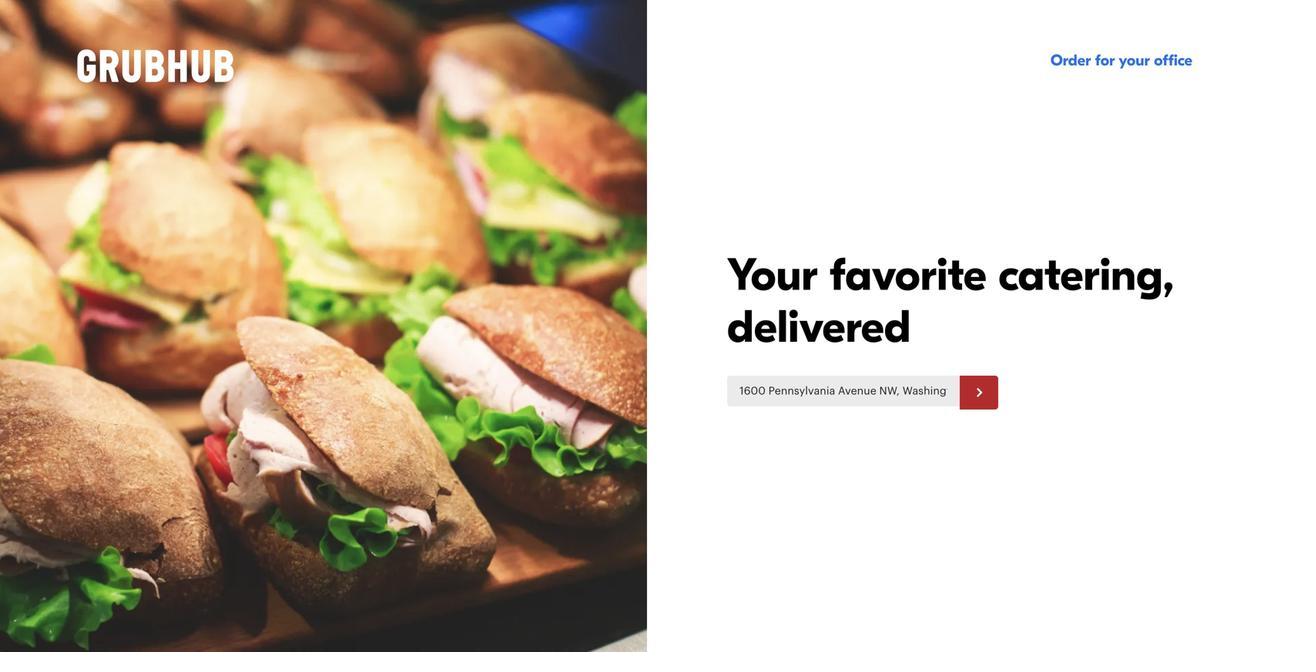 Task type: locate. For each thing, give the bounding box(es) containing it.
order for your office link
[[1051, 51, 1192, 70]]

Enter a delivery address text field
[[727, 376, 960, 407]]

your
[[727, 249, 818, 302]]



Task type: vqa. For each thing, say whether or not it's contained in the screenshot.
Blueberries,
no



Task type: describe. For each thing, give the bounding box(es) containing it.
grubhub logo image
[[77, 49, 234, 83]]

your
[[1119, 51, 1150, 70]]

delivered
[[727, 301, 911, 354]]

favorite
[[830, 249, 987, 302]]

order for your office
[[1051, 51, 1192, 70]]

catering,
[[999, 249, 1174, 302]]

16 image
[[973, 386, 985, 399]]

order
[[1051, 51, 1091, 70]]

for
[[1095, 51, 1115, 70]]

office
[[1154, 51, 1192, 70]]

your favorite catering, delivered
[[727, 249, 1174, 354]]



